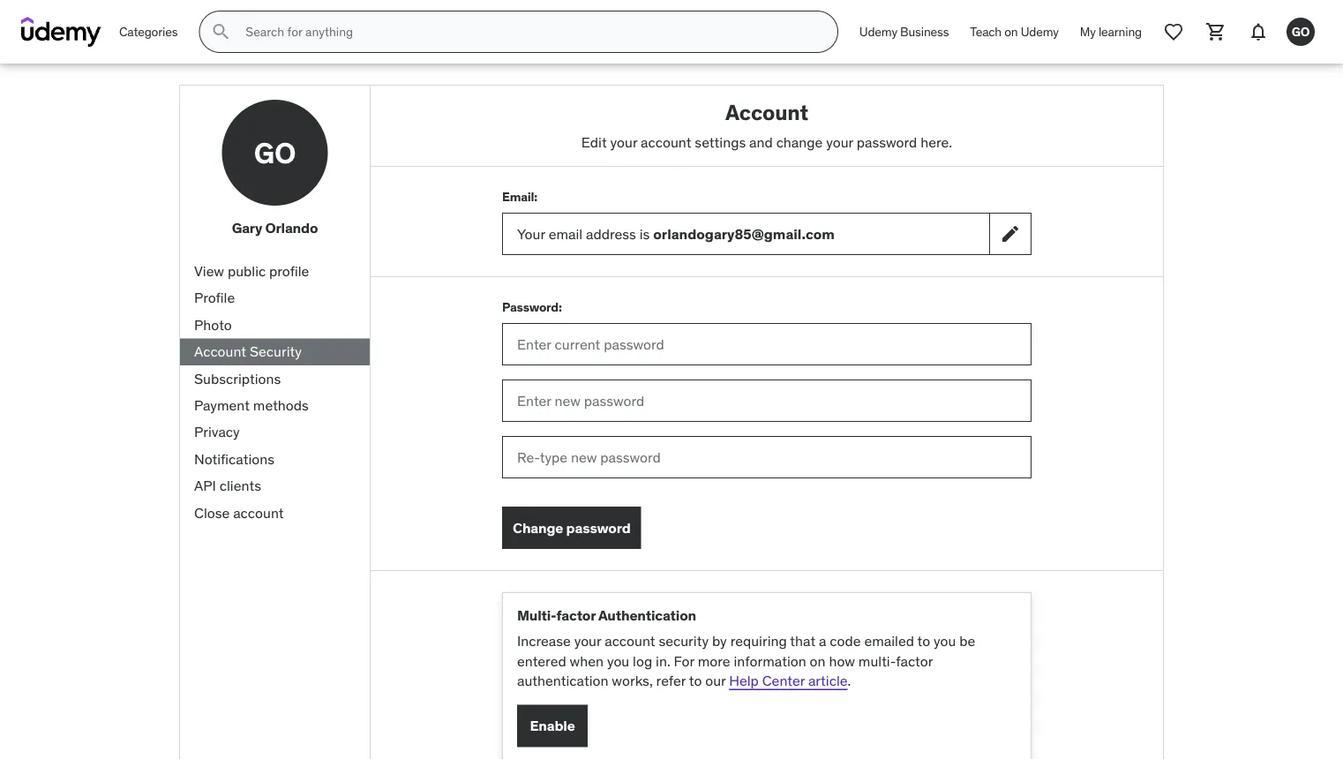 Task type: locate. For each thing, give the bounding box(es) containing it.
enable button
[[517, 705, 588, 747]]

1 vertical spatial to
[[689, 671, 702, 689]]

emailed
[[864, 632, 914, 650]]

profile link
[[180, 285, 370, 312]]

you up works,
[[607, 652, 630, 670]]

1 vertical spatial you
[[607, 652, 630, 670]]

our
[[705, 671, 726, 689]]

change
[[776, 133, 823, 151]]

on down a
[[810, 652, 826, 670]]

to left our at the right bottom of page
[[689, 671, 702, 689]]

1 vertical spatial password
[[566, 519, 631, 537]]

change password button
[[502, 507, 641, 549]]

account down api clients link
[[233, 503, 284, 521]]

to right "emailed"
[[918, 632, 930, 650]]

orlandogary85@gmail.com
[[653, 225, 835, 243]]

help center article link
[[729, 671, 848, 689]]

your right change
[[826, 133, 853, 151]]

you left 'be'
[[934, 632, 956, 650]]

1 horizontal spatial on
[[1005, 24, 1018, 39]]

account down the photo
[[194, 342, 246, 360]]

api clients link
[[180, 473, 370, 499]]

0 horizontal spatial password
[[566, 519, 631, 537]]

udemy business
[[860, 24, 949, 39]]

categories
[[119, 24, 178, 39]]

2 vertical spatial account
[[605, 632, 655, 650]]

authentication
[[517, 671, 609, 689]]

account inside the view public profile profile photo account security subscriptions payment methods privacy notifications api clients close account
[[194, 342, 246, 360]]

0 horizontal spatial your
[[574, 632, 601, 650]]

security
[[659, 632, 709, 650]]

view
[[194, 262, 224, 280]]

go link
[[1280, 11, 1322, 53]]

1 vertical spatial factor
[[896, 652, 933, 670]]

email
[[549, 225, 583, 243]]

0 horizontal spatial on
[[810, 652, 826, 670]]

password left here.
[[857, 133, 917, 151]]

gary
[[232, 219, 262, 237]]

gary orlando
[[232, 219, 318, 237]]

0 vertical spatial on
[[1005, 24, 1018, 39]]

go
[[1292, 23, 1310, 39], [254, 135, 296, 170]]

0 vertical spatial factor
[[557, 607, 596, 625]]

center
[[762, 671, 805, 689]]

categories button
[[109, 11, 188, 53]]

Search for anything text field
[[242, 17, 816, 47]]

to
[[918, 632, 930, 650], [689, 671, 702, 689]]

account
[[726, 99, 808, 125], [194, 342, 246, 360]]

udemy left my
[[1021, 24, 1059, 39]]

1 horizontal spatial account
[[726, 99, 808, 125]]

notifications link
[[180, 446, 370, 473]]

0 vertical spatial account
[[641, 133, 692, 151]]

on right teach
[[1005, 24, 1018, 39]]

edit
[[582, 133, 607, 151]]

1 horizontal spatial go
[[1292, 23, 1310, 39]]

wishlist image
[[1163, 21, 1184, 42]]

Re-type new password password field
[[502, 436, 1032, 479]]

multi-
[[859, 652, 896, 670]]

your up when
[[574, 632, 601, 650]]

0 vertical spatial you
[[934, 632, 956, 650]]

Password: password field
[[502, 323, 1032, 366]]

subscriptions
[[194, 369, 281, 387]]

0 horizontal spatial factor
[[557, 607, 596, 625]]

is
[[640, 225, 650, 243]]

1 vertical spatial account
[[233, 503, 284, 521]]

password
[[857, 133, 917, 151], [566, 519, 631, 537]]

0 vertical spatial account
[[726, 99, 808, 125]]

0 horizontal spatial udemy
[[860, 24, 898, 39]]

account up and
[[726, 99, 808, 125]]

teach on udemy link
[[960, 11, 1070, 53]]

requiring
[[730, 632, 787, 650]]

authentication
[[598, 607, 696, 625]]

0 vertical spatial go
[[1292, 23, 1310, 39]]

1 vertical spatial account
[[194, 342, 246, 360]]

udemy
[[860, 24, 898, 39], [1021, 24, 1059, 39]]

payment
[[194, 396, 250, 414]]

api
[[194, 477, 216, 495]]

account up log
[[605, 632, 655, 650]]

log
[[633, 652, 652, 670]]

account
[[641, 133, 692, 151], [233, 503, 284, 521], [605, 632, 655, 650]]

increase
[[517, 632, 571, 650]]

2 udemy from the left
[[1021, 24, 1059, 39]]

1 horizontal spatial udemy
[[1021, 24, 1059, 39]]

1 horizontal spatial password
[[857, 133, 917, 151]]

account left settings
[[641, 133, 692, 151]]

1 vertical spatial on
[[810, 652, 826, 670]]

view public profile profile photo account security subscriptions payment methods privacy notifications api clients close account
[[194, 262, 309, 521]]

go inside "link"
[[1292, 23, 1310, 39]]

multi-
[[517, 607, 557, 625]]

0 horizontal spatial account
[[194, 342, 246, 360]]

1 vertical spatial go
[[254, 135, 296, 170]]

password right change
[[566, 519, 631, 537]]

factor up increase
[[557, 607, 596, 625]]

go up gary orlando
[[254, 135, 296, 170]]

factor down "emailed"
[[896, 652, 933, 670]]

your inside the increase your account security by requiring that a code emailed to you be entered when you log in. for more information on how multi-factor authentication works, refer to our
[[574, 632, 601, 650]]

profile
[[194, 289, 235, 307]]

1 horizontal spatial factor
[[896, 652, 933, 670]]

factor inside the increase your account security by requiring that a code emailed to you be entered when you log in. for more information on how multi-factor authentication works, refer to our
[[896, 652, 933, 670]]

profile
[[269, 262, 309, 280]]

factor
[[557, 607, 596, 625], [896, 652, 933, 670]]

1 horizontal spatial your
[[610, 133, 637, 151]]

photo link
[[180, 312, 370, 338]]

help center article .
[[729, 671, 851, 689]]

view public profile link
[[180, 258, 370, 285]]

for
[[674, 652, 695, 670]]

your
[[610, 133, 637, 151], [826, 133, 853, 151], [574, 632, 601, 650]]

password inside account edit your account settings and change your password here.
[[857, 133, 917, 151]]

orlando
[[265, 219, 318, 237]]

shopping cart with 0 items image
[[1206, 21, 1227, 42]]

udemy image
[[21, 17, 102, 47]]

public
[[228, 262, 266, 280]]

go right notifications icon at the right of the page
[[1292, 23, 1310, 39]]

account inside the increase your account security by requiring that a code emailed to you be entered when you log in. for more information on how multi-factor authentication works, refer to our
[[605, 632, 655, 650]]

privacy link
[[180, 419, 370, 446]]

business
[[900, 24, 949, 39]]

1 horizontal spatial to
[[918, 632, 930, 650]]

multi-factor authentication
[[517, 607, 696, 625]]

udemy left business
[[860, 24, 898, 39]]

0 vertical spatial password
[[857, 133, 917, 151]]

close
[[194, 503, 230, 521]]

clients
[[220, 477, 261, 495]]

on
[[1005, 24, 1018, 39], [810, 652, 826, 670]]

0 horizontal spatial to
[[689, 671, 702, 689]]

increase your account security by requiring that a code emailed to you be entered when you log in. for more information on how multi-factor authentication works, refer to our
[[517, 632, 976, 689]]

your right edit
[[610, 133, 637, 151]]

account inside account edit your account settings and change your password here.
[[641, 133, 692, 151]]

my learning link
[[1070, 11, 1153, 53]]

you
[[934, 632, 956, 650], [607, 652, 630, 670]]

.
[[848, 671, 851, 689]]

change password
[[513, 519, 631, 537]]



Task type: vqa. For each thing, say whether or not it's contained in the screenshot.
can
no



Task type: describe. For each thing, give the bounding box(es) containing it.
subscriptions link
[[180, 365, 370, 392]]

refer
[[656, 671, 686, 689]]

1 udemy from the left
[[860, 24, 898, 39]]

by
[[712, 632, 727, 650]]

when
[[570, 652, 604, 670]]

methods
[[253, 396, 309, 414]]

help
[[729, 671, 759, 689]]

password:
[[502, 299, 562, 315]]

photo
[[194, 316, 232, 334]]

address
[[586, 225, 636, 243]]

notifications image
[[1248, 21, 1269, 42]]

edit email image
[[1000, 223, 1021, 245]]

enable
[[530, 717, 575, 735]]

how
[[829, 652, 855, 670]]

on inside the increase your account security by requiring that a code emailed to you be entered when you log in. for more information on how multi-factor authentication works, refer to our
[[810, 652, 826, 670]]

your email address is orlandogary85@gmail.com
[[517, 225, 835, 243]]

close account link
[[180, 499, 370, 526]]

security
[[250, 342, 302, 360]]

and
[[749, 133, 773, 151]]

notifications
[[194, 450, 274, 468]]

your
[[517, 225, 545, 243]]

my
[[1080, 24, 1096, 39]]

that
[[790, 632, 816, 650]]

Enter new password password field
[[502, 380, 1032, 422]]

submit search image
[[210, 21, 232, 42]]

0 horizontal spatial go
[[254, 135, 296, 170]]

email:
[[502, 189, 538, 205]]

teach on udemy
[[970, 24, 1059, 39]]

0 vertical spatial to
[[918, 632, 930, 650]]

article
[[808, 671, 848, 689]]

account security link
[[180, 338, 370, 365]]

entered
[[517, 652, 566, 670]]

password inside 'button'
[[566, 519, 631, 537]]

a
[[819, 632, 827, 650]]

information
[[734, 652, 806, 670]]

in.
[[656, 652, 671, 670]]

works,
[[612, 671, 653, 689]]

account inside the view public profile profile photo account security subscriptions payment methods privacy notifications api clients close account
[[233, 503, 284, 521]]

2 horizontal spatial your
[[826, 133, 853, 151]]

0 horizontal spatial you
[[607, 652, 630, 670]]

account edit your account settings and change your password here.
[[582, 99, 952, 151]]

code
[[830, 632, 861, 650]]

my learning
[[1080, 24, 1142, 39]]

teach
[[970, 24, 1002, 39]]

more
[[698, 652, 731, 670]]

change
[[513, 519, 563, 537]]

account inside account edit your account settings and change your password here.
[[726, 99, 808, 125]]

payment methods link
[[180, 392, 370, 419]]

settings
[[695, 133, 746, 151]]

be
[[960, 632, 976, 650]]

privacy
[[194, 423, 240, 441]]

1 horizontal spatial you
[[934, 632, 956, 650]]

udemy business link
[[849, 11, 960, 53]]

learning
[[1099, 24, 1142, 39]]

here.
[[921, 133, 952, 151]]



